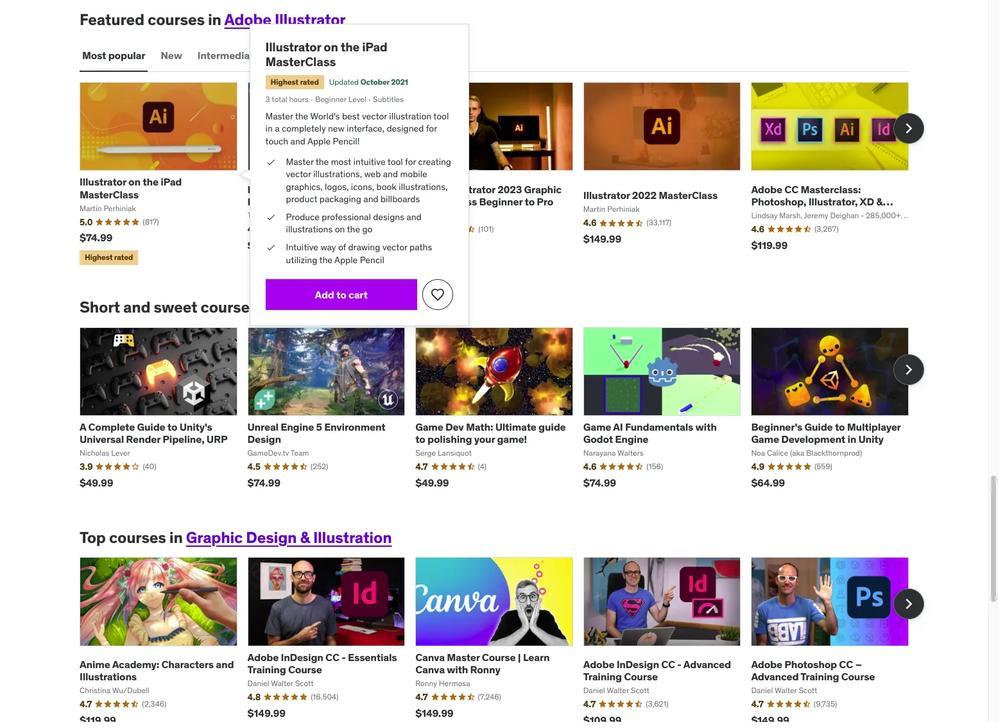 Task type: describe. For each thing, give the bounding box(es) containing it.
and right short
[[123, 297, 150, 317]]

new button
[[158, 40, 185, 71]]

dev
[[446, 420, 464, 433]]

billboards
[[381, 193, 420, 205]]

master for in
[[266, 110, 293, 122]]

adobe indesign cc - advanced training course
[[583, 658, 731, 683]]

adobe cc masterclass: photoshop, illustrator, xd & indesign
[[751, 183, 883, 220]]

design for &
[[246, 528, 297, 547]]

math:
[[466, 420, 493, 433]]

2021
[[391, 77, 408, 86]]

intuitive way of drawing vector paths utilizing the apple pencil
[[286, 241, 432, 266]]

subtitles
[[373, 94, 404, 104]]

indesign inside adobe cc masterclass: photoshop, illustrator, xd & indesign
[[751, 207, 794, 220]]

way
[[321, 241, 336, 253]]

master for vector
[[286, 156, 314, 167]]

hours
[[289, 94, 309, 104]]

unreal engine 5 environment design link
[[248, 420, 386, 445]]

course for adobe indesign cc - advanced training course
[[624, 670, 658, 683]]

academy:
[[112, 658, 159, 671]]

pencil
[[360, 254, 384, 266]]

cart
[[349, 288, 368, 301]]

game dev math: ultimate guide to polishing your game! link
[[415, 420, 566, 445]]

illustrator up the illustrator on the ipad masterclass
[[275, 10, 346, 30]]

updated october 2021
[[329, 77, 408, 86]]

design inside unreal engine 5 environment design
[[248, 433, 281, 445]]

photoshop
[[785, 658, 837, 671]]

essentials
[[348, 651, 397, 664]]

0 vertical spatial highest rated
[[271, 77, 319, 86]]

2 canva from the top
[[415, 663, 445, 676]]

the inside master the world's best vector illustration tool in a completely new interface, designed for touch and apple pencil!
[[295, 110, 308, 122]]

3 total hours
[[266, 94, 309, 104]]

for inside master the world's best vector illustration tool in a completely new interface, designed for touch and apple pencil!
[[426, 123, 437, 134]]

paths
[[410, 241, 432, 253]]

ronny
[[470, 663, 500, 676]]

graphic for in
[[186, 528, 243, 547]]

adobe indesign cc - essentials training course link
[[248, 651, 397, 676]]

completely
[[282, 123, 326, 134]]

next image for short and sweet courses for you
[[899, 360, 919, 380]]

adobe indesign cc - essentials training course
[[248, 651, 397, 676]]

canva master course | learn canva with ronny
[[415, 651, 550, 676]]

web
[[364, 168, 381, 180]]

the inside produce professional designs and illustrations on the go
[[347, 224, 360, 235]]

courses for adobe
[[148, 10, 205, 30]]

the inside the illustrator on the ipad masterclass
[[341, 39, 360, 54]]

short and sweet courses for you
[[80, 297, 311, 317]]

xd
[[860, 195, 874, 208]]

polishing
[[428, 433, 472, 445]]

drawing
[[348, 241, 380, 253]]

universal
[[80, 433, 124, 445]]

course for adobe photoshop cc – advanced training course
[[841, 670, 875, 683]]

adobe for adobe indesign cc - advanced training course
[[583, 658, 615, 671]]

mobile
[[400, 168, 427, 180]]

illustrator for illustrator 2022 masterclass
[[583, 189, 630, 202]]

martin
[[80, 203, 102, 213]]

illustrations
[[286, 224, 333, 235]]

carousel element for short and sweet courses for you
[[80, 327, 924, 498]]

the inside illustrator on the ipad masterclass martin perhiniak
[[143, 176, 158, 188]]

intuitive
[[286, 241, 318, 253]]

illustrations
[[80, 670, 137, 683]]

designed
[[387, 123, 424, 134]]

- for advanced
[[678, 658, 682, 671]]

of
[[338, 241, 346, 253]]

short
[[80, 297, 120, 317]]

training for adobe indesign cc - essentials training course
[[248, 663, 286, 676]]

vector for drawing
[[382, 241, 407, 253]]

adobe photoshop cc – advanced training course
[[751, 658, 875, 683]]

beginner inside adobe illustrator 2023 graphic design class beginner to pro
[[479, 195, 523, 208]]

illustrator 2022 masterclass link
[[583, 189, 718, 202]]

environment
[[324, 420, 386, 433]]

packaging
[[320, 193, 361, 205]]

unity's
[[180, 420, 212, 433]]

canva master course | learn canva with ronny link
[[415, 651, 550, 676]]

intermediate & advanced
[[197, 49, 317, 61]]

ultimate
[[495, 420, 537, 433]]

0 vertical spatial highest
[[271, 77, 298, 86]]

tool inside master the most intuitive tool for creating vector illustrations, web and mobile graphics, logos, icons, book illustrations, product packaging and billboards
[[388, 156, 403, 167]]

on inside produce professional designs and illustrations on the go
[[335, 224, 345, 235]]

cc for adobe photoshop cc – advanced training course
[[839, 658, 853, 671]]

best
[[342, 110, 360, 122]]

produce professional designs and illustrations on the go
[[286, 211, 422, 235]]

on for illustrator on the ipad masterclass
[[324, 39, 338, 54]]

- for essentials
[[342, 651, 346, 664]]

learn
[[523, 651, 550, 664]]

new
[[161, 49, 182, 61]]

1 canva from the top
[[415, 651, 445, 664]]

anime
[[80, 658, 110, 671]]

carousel element for top courses in
[[80, 558, 924, 722]]

course for adobe indesign cc - essentials training course
[[288, 663, 322, 676]]

most popular
[[82, 49, 145, 61]]

beginner's guide to multiplayer game development in unity link
[[751, 420, 901, 445]]

817 reviews element
[[143, 217, 159, 228]]

master the world's best vector illustration tool in a completely new interface, designed for touch and apple pencil!
[[266, 110, 449, 147]]

most popular button
[[80, 40, 148, 71]]

adobe for adobe cc masterclass: photoshop, illustrator, xd & indesign
[[751, 183, 783, 196]]

perhiniak
[[104, 203, 136, 213]]

game ai fundamentals with godot engine link
[[583, 420, 717, 445]]

anime academy: characters and illustrations
[[80, 658, 234, 683]]

intermediate
[[197, 49, 259, 61]]

2022
[[632, 189, 657, 202]]

a
[[275, 123, 280, 134]]

3
[[266, 94, 270, 104]]

2 horizontal spatial masterclass
[[659, 189, 718, 202]]

your
[[474, 433, 495, 445]]

with inside the game ai fundamentals with godot engine
[[696, 420, 717, 433]]

carousel element containing illustrator on the ipad masterclass
[[80, 82, 924, 268]]

adobe illustrator link
[[224, 10, 346, 30]]

book
[[377, 181, 397, 192]]

urp
[[207, 433, 228, 445]]

interface,
[[347, 123, 385, 134]]

0 horizontal spatial highest
[[85, 253, 113, 262]]

to inside beginner's guide to multiplayer game development in unity
[[835, 420, 845, 433]]

october
[[361, 77, 390, 86]]

class
[[451, 195, 477, 208]]

game dev math: ultimate guide to polishing your game!
[[415, 420, 566, 445]]

to inside adobe illustrator 2023 graphic design class beginner to pro
[[525, 195, 535, 208]]

designs
[[373, 211, 404, 223]]

the inside master the most intuitive tool for creating vector illustrations, web and mobile graphics, logos, icons, book illustrations, product packaging and billboards
[[316, 156, 329, 167]]

illustration
[[389, 110, 432, 122]]

game for to
[[415, 420, 443, 433]]

most
[[82, 49, 106, 61]]

xsmall image for intuitive
[[266, 241, 276, 254]]

masterclass for illustrator on the ipad masterclass
[[266, 54, 336, 69]]

in inside beginner's guide to multiplayer game development in unity
[[848, 433, 857, 445]]

top
[[80, 528, 106, 547]]

0 vertical spatial rated
[[300, 77, 319, 86]]

& inside adobe cc masterclass: photoshop, illustrator, xd & indesign
[[877, 195, 883, 208]]

xsmall image for master
[[266, 156, 276, 168]]

and inside anime academy: characters and illustrations
[[216, 658, 234, 671]]



Task type: vqa. For each thing, say whether or not it's contained in the screenshot.
the within the PRODUCE PROFESSIONAL DESIGNS AND ILLUSTRATIONS ON THE GO
yes



Task type: locate. For each thing, give the bounding box(es) containing it.
illustrator inside illustrator on the ipad masterclass martin perhiniak
[[80, 176, 126, 188]]

1 horizontal spatial illustrations,
[[399, 181, 448, 192]]

illustrator on the ipad masterclass link for $74.99
[[80, 176, 182, 201]]

1 vertical spatial illustrator on the ipad masterclass link
[[80, 176, 182, 201]]

training inside 'adobe photoshop cc – advanced training course'
[[801, 670, 839, 683]]

game left dev at the bottom of the page
[[415, 420, 443, 433]]

and down "icons,"
[[364, 193, 379, 205]]

the left go
[[347, 224, 360, 235]]

for down illustration
[[426, 123, 437, 134]]

advanced
[[270, 49, 317, 61]]

xsmall image down xsmall image
[[266, 241, 276, 254]]

0 horizontal spatial with
[[447, 663, 468, 676]]

intermediate & advanced button
[[195, 40, 319, 71]]

1 carousel element from the top
[[80, 82, 924, 268]]

cc inside 'adobe photoshop cc – advanced training course'
[[839, 658, 853, 671]]

$74.99
[[80, 231, 112, 244]]

1 horizontal spatial tool
[[434, 110, 449, 122]]

2 vertical spatial on
[[335, 224, 345, 235]]

0 horizontal spatial guide
[[137, 420, 165, 433]]

2 carousel element from the top
[[80, 327, 924, 498]]

1 vertical spatial on
[[128, 176, 141, 188]]

illustrator on the ipad masterclass
[[266, 39, 388, 69]]

render
[[126, 433, 160, 445]]

with left ronny at the bottom of the page
[[447, 663, 468, 676]]

highest down $74.99
[[85, 253, 113, 262]]

on for illustrator on the ipad masterclass martin perhiniak
[[128, 176, 141, 188]]

masterclass:
[[801, 183, 861, 196]]

& left advanced
[[262, 49, 268, 61]]

carousel element containing a complete guide to unity's universal render pipeline, urp
[[80, 327, 924, 498]]

game inside game dev math: ultimate guide to polishing your game!
[[415, 420, 443, 433]]

engine
[[281, 420, 314, 433], [615, 433, 649, 445]]

courses up new
[[148, 10, 205, 30]]

xsmall image down touch
[[266, 156, 276, 168]]

0 vertical spatial &
[[262, 49, 268, 61]]

0 vertical spatial with
[[696, 420, 717, 433]]

0 vertical spatial next image
[[899, 118, 919, 139]]

xsmall image
[[266, 156, 276, 168], [266, 241, 276, 254]]

0 vertical spatial beginner
[[315, 94, 347, 104]]

master left '|'
[[447, 651, 480, 664]]

vector inside master the world's best vector illustration tool in a completely new interface, designed for touch and apple pencil!
[[362, 110, 387, 122]]

illustrations,
[[313, 168, 362, 180], [399, 181, 448, 192]]

- inside adobe indesign cc - advanced training course
[[678, 658, 682, 671]]

1 horizontal spatial game
[[583, 420, 611, 433]]

vector left paths
[[382, 241, 407, 253]]

0 vertical spatial vector
[[362, 110, 387, 122]]

guide inside a complete guide to unity's universal render pipeline, urp
[[137, 420, 165, 433]]

on inside the illustrator on the ipad masterclass
[[324, 39, 338, 54]]

2 horizontal spatial for
[[426, 123, 437, 134]]

produce
[[286, 211, 320, 223]]

vector up the graphics,
[[286, 168, 311, 180]]

graphic design & illustration link
[[186, 528, 392, 547]]

indesign for adobe indesign cc - advanced training course
[[617, 658, 659, 671]]

2 horizontal spatial indesign
[[751, 207, 794, 220]]

1 vertical spatial carousel element
[[80, 327, 924, 498]]

apple down of
[[334, 254, 358, 266]]

advanced inside 'adobe photoshop cc – advanced training course'
[[751, 670, 799, 683]]

course inside adobe indesign cc - essentials training course
[[288, 663, 322, 676]]

engine right 'godot' at right bottom
[[615, 433, 649, 445]]

ipad
[[362, 39, 388, 54], [161, 176, 182, 188]]

pencil!
[[333, 135, 360, 147]]

cc inside adobe indesign cc - essentials training course
[[326, 651, 339, 664]]

advanced for adobe indesign cc - advanced training course
[[684, 658, 731, 671]]

on inside illustrator on the ipad masterclass martin perhiniak
[[128, 176, 141, 188]]

adobe inside adobe indesign cc - advanced training course
[[583, 658, 615, 671]]

training inside adobe indesign cc - essentials training course
[[248, 663, 286, 676]]

cc inside adobe cc masterclass: photoshop, illustrator, xd & indesign
[[785, 183, 799, 196]]

1 vertical spatial xsmall image
[[266, 241, 276, 254]]

beginner level
[[315, 94, 366, 104]]

popular
[[108, 49, 145, 61]]

and down completely
[[291, 135, 306, 147]]

ipad inside illustrator on the ipad masterclass martin perhiniak
[[161, 176, 182, 188]]

tool
[[434, 110, 449, 122], [388, 156, 403, 167]]

0 vertical spatial design
[[415, 195, 449, 208]]

2 horizontal spatial training
[[801, 670, 839, 683]]

tool up mobile
[[388, 156, 403, 167]]

design for class
[[415, 195, 449, 208]]

1 xsmall image from the top
[[266, 156, 276, 168]]

illustrator on the ipad masterclass link up 'updated'
[[266, 39, 388, 69]]

masterclass inside illustrator on the ipad masterclass martin perhiniak
[[80, 188, 139, 201]]

icons,
[[351, 181, 374, 192]]

the up completely
[[295, 110, 308, 122]]

for left the you
[[261, 297, 281, 317]]

highest
[[271, 77, 298, 86], [85, 253, 113, 262]]

next image
[[899, 118, 919, 139], [899, 360, 919, 380], [899, 594, 919, 614]]

unity
[[859, 433, 884, 445]]

add
[[315, 288, 334, 301]]

unreal engine 5 environment design
[[248, 420, 386, 445]]

engine inside unreal engine 5 environment design
[[281, 420, 314, 433]]

& left illustration
[[300, 528, 310, 547]]

the up (817)
[[143, 176, 158, 188]]

0 vertical spatial illustrations,
[[313, 168, 362, 180]]

ipad inside the illustrator on the ipad masterclass
[[362, 39, 388, 54]]

game left development
[[751, 433, 779, 445]]

canva
[[415, 651, 445, 664], [415, 663, 445, 676]]

1 next image from the top
[[899, 118, 919, 139]]

2 vertical spatial next image
[[899, 594, 919, 614]]

1 horizontal spatial with
[[696, 420, 717, 433]]

0 horizontal spatial game
[[415, 420, 443, 433]]

next image for top courses in
[[899, 594, 919, 614]]

1 vertical spatial ipad
[[161, 176, 182, 188]]

on
[[324, 39, 338, 54], [128, 176, 141, 188], [335, 224, 345, 235]]

2 vertical spatial vector
[[382, 241, 407, 253]]

masterclass up the "hours" at the left of page
[[266, 54, 336, 69]]

total
[[272, 94, 287, 104]]

the left 'most'
[[316, 156, 329, 167]]

and down billboards
[[407, 211, 422, 223]]

engine inside the game ai fundamentals with godot engine
[[615, 433, 649, 445]]

adobe illustrator 2023 graphic design class beginner to pro
[[415, 183, 562, 208]]

1 horizontal spatial masterclass
[[266, 54, 336, 69]]

0 horizontal spatial illustrator on the ipad masterclass link
[[80, 176, 182, 201]]

1 horizontal spatial beginner
[[479, 195, 523, 208]]

ipad for illustrator on the ipad masterclass
[[362, 39, 388, 54]]

apple inside master the world's best vector illustration tool in a completely new interface, designed for touch and apple pencil!
[[307, 135, 331, 147]]

0 vertical spatial ipad
[[362, 39, 388, 54]]

game!
[[497, 433, 527, 445]]

2 vertical spatial master
[[447, 651, 480, 664]]

illustrator on the ipad masterclass link up perhiniak
[[80, 176, 182, 201]]

with inside 'canva master course | learn canva with ronny'
[[447, 663, 468, 676]]

1 guide from the left
[[137, 420, 165, 433]]

guide inside beginner's guide to multiplayer game development in unity
[[805, 420, 833, 433]]

game inside beginner's guide to multiplayer game development in unity
[[751, 433, 779, 445]]

course inside 'canva master course | learn canva with ronny'
[[482, 651, 516, 664]]

1 vertical spatial with
[[447, 663, 468, 676]]

1 horizontal spatial training
[[583, 670, 622, 683]]

game ai fundamentals with godot engine
[[583, 420, 717, 445]]

0 vertical spatial apple
[[307, 135, 331, 147]]

2 horizontal spatial &
[[877, 195, 883, 208]]

wishlist image
[[430, 287, 445, 303]]

cc inside adobe indesign cc - advanced training course
[[661, 658, 675, 671]]

rated down perhiniak
[[114, 253, 133, 262]]

0 horizontal spatial highest rated
[[85, 253, 133, 262]]

to left pro
[[525, 195, 535, 208]]

0 horizontal spatial beginner
[[315, 94, 347, 104]]

1 horizontal spatial rated
[[300, 77, 319, 86]]

tool right illustration
[[434, 110, 449, 122]]

course inside 'adobe photoshop cc – advanced training course'
[[841, 670, 875, 683]]

master inside 'canva master course | learn canva with ronny'
[[447, 651, 480, 664]]

for inside master the most intuitive tool for creating vector illustrations, web and mobile graphics, logos, icons, book illustrations, product packaging and billboards
[[405, 156, 416, 167]]

pro
[[537, 195, 554, 208]]

highest up 3 total hours
[[271, 77, 298, 86]]

1 horizontal spatial for
[[405, 156, 416, 167]]

training inside adobe indesign cc - advanced training course
[[583, 670, 622, 683]]

0 vertical spatial on
[[324, 39, 338, 54]]

game inside the game ai fundamentals with godot engine
[[583, 420, 611, 433]]

illustrator 2022 masterclass
[[583, 189, 718, 202]]

courses right sweet
[[201, 297, 258, 317]]

master inside master the world's best vector illustration tool in a completely new interface, designed for touch and apple pencil!
[[266, 110, 293, 122]]

|
[[518, 651, 521, 664]]

to inside a complete guide to unity's universal render pipeline, urp
[[167, 420, 177, 433]]

courses
[[148, 10, 205, 30], [201, 297, 258, 317], [109, 528, 166, 547]]

to left polishing at the bottom
[[415, 433, 425, 445]]

& inside button
[[262, 49, 268, 61]]

0 vertical spatial for
[[426, 123, 437, 134]]

&
[[262, 49, 268, 61], [877, 195, 883, 208], [300, 528, 310, 547]]

highest rated up the "hours" at the left of page
[[271, 77, 319, 86]]

fundamentals
[[625, 420, 694, 433]]

and inside master the world's best vector illustration tool in a completely new interface, designed for touch and apple pencil!
[[291, 135, 306, 147]]

0 vertical spatial tool
[[434, 110, 449, 122]]

carousel element containing adobe indesign cc - essentials training course
[[80, 558, 924, 722]]

game
[[415, 420, 443, 433], [583, 420, 611, 433], [751, 433, 779, 445]]

0 horizontal spatial -
[[342, 651, 346, 664]]

with right the fundamentals
[[696, 420, 717, 433]]

- inside adobe indesign cc - essentials training course
[[342, 651, 346, 664]]

0 vertical spatial xsmall image
[[266, 156, 276, 168]]

0 horizontal spatial engine
[[281, 420, 314, 433]]

a complete guide to unity's universal render pipeline, urp
[[80, 420, 228, 445]]

(817)
[[143, 217, 159, 226]]

2 vertical spatial for
[[261, 297, 281, 317]]

1 vertical spatial for
[[405, 156, 416, 167]]

training for adobe photoshop cc – advanced training course
[[801, 670, 839, 683]]

beginner's
[[751, 420, 803, 433]]

masterclass inside the illustrator on the ipad masterclass
[[266, 54, 336, 69]]

pipeline,
[[163, 433, 204, 445]]

illustrator for illustrator on the ipad masterclass
[[266, 39, 321, 54]]

carousel element
[[80, 82, 924, 268], [80, 327, 924, 498], [80, 558, 924, 722]]

logos,
[[325, 181, 349, 192]]

vector for best
[[362, 110, 387, 122]]

to inside game dev math: ultimate guide to polishing your game!
[[415, 433, 425, 445]]

indesign
[[751, 207, 794, 220], [281, 651, 323, 664], [617, 658, 659, 671]]

0 vertical spatial illustrator on the ipad masterclass link
[[266, 39, 388, 69]]

0 horizontal spatial rated
[[114, 253, 133, 262]]

add to cart
[[315, 288, 368, 301]]

on down professional at the top of the page
[[335, 224, 345, 235]]

guide
[[539, 420, 566, 433]]

illustrator inside the illustrator on the ipad masterclass
[[266, 39, 321, 54]]

tool inside master the world's best vector illustration tool in a completely new interface, designed for touch and apple pencil!
[[434, 110, 449, 122]]

0 horizontal spatial illustrations,
[[313, 168, 362, 180]]

touch
[[266, 135, 288, 147]]

adobe inside adobe cc masterclass: photoshop, illustrator, xd & indesign
[[751, 183, 783, 196]]

and
[[291, 135, 306, 147], [383, 168, 398, 180], [364, 193, 379, 205], [407, 211, 422, 223], [123, 297, 150, 317], [216, 658, 234, 671]]

you
[[285, 297, 311, 317]]

& right xd
[[877, 195, 883, 208]]

illustrations, down mobile
[[399, 181, 448, 192]]

to left the cart
[[336, 288, 346, 301]]

game left ai
[[583, 420, 611, 433]]

adobe illustrator 2023 graphic design class beginner to pro link
[[415, 183, 562, 208]]

3 carousel element from the top
[[80, 558, 924, 722]]

1 horizontal spatial highest rated
[[271, 77, 319, 86]]

illustrator down adobe illustrator link
[[266, 39, 321, 54]]

illustrator on the ipad masterclass link for master the world's best vector illustration tool in a completely new interface, designed for touch and apple pencil!
[[266, 39, 388, 69]]

indesign for adobe indesign cc - essentials training course
[[281, 651, 323, 664]]

updated
[[329, 77, 359, 86]]

1 vertical spatial illustrations,
[[399, 181, 448, 192]]

to left unity's at the left of the page
[[167, 420, 177, 433]]

adobe photoshop cc – advanced training course link
[[751, 658, 875, 683]]

unreal
[[248, 420, 279, 433]]

for up mobile
[[405, 156, 416, 167]]

1 vertical spatial highest rated
[[85, 253, 133, 262]]

master inside master the most intuitive tool for creating vector illustrations, web and mobile graphics, logos, icons, book illustrations, product packaging and billboards
[[286, 156, 314, 167]]

1 horizontal spatial ipad
[[362, 39, 388, 54]]

illustrator left 2022
[[583, 189, 630, 202]]

0 vertical spatial master
[[266, 110, 293, 122]]

3 next image from the top
[[899, 594, 919, 614]]

apple down completely
[[307, 135, 331, 147]]

with
[[696, 420, 717, 433], [447, 663, 468, 676]]

1 vertical spatial tool
[[388, 156, 403, 167]]

characters
[[161, 658, 214, 671]]

1 horizontal spatial indesign
[[617, 658, 659, 671]]

0 vertical spatial carousel element
[[80, 82, 924, 268]]

1 horizontal spatial -
[[678, 658, 682, 671]]

to left unity
[[835, 420, 845, 433]]

illustrator left 2023
[[449, 183, 495, 196]]

indesign inside adobe indesign cc - advanced training course
[[617, 658, 659, 671]]

guide right the beginner's
[[805, 420, 833, 433]]

course
[[482, 651, 516, 664], [288, 663, 322, 676], [624, 670, 658, 683], [841, 670, 875, 683]]

professional
[[322, 211, 371, 223]]

illustrator inside adobe illustrator 2023 graphic design class beginner to pro
[[449, 183, 495, 196]]

apple inside intuitive way of drawing vector paths utilizing the apple pencil
[[334, 254, 358, 266]]

graphic for 2023
[[524, 183, 562, 196]]

and up book
[[383, 168, 398, 180]]

1 vertical spatial next image
[[899, 360, 919, 380]]

and inside produce professional designs and illustrations on the go
[[407, 211, 422, 223]]

indesign inside adobe indesign cc - essentials training course
[[281, 651, 323, 664]]

1 horizontal spatial highest
[[271, 77, 298, 86]]

advanced for adobe photoshop cc – advanced training course
[[751, 670, 799, 683]]

0 horizontal spatial ipad
[[161, 176, 182, 188]]

ai
[[613, 420, 623, 433]]

0 vertical spatial courses
[[148, 10, 205, 30]]

1 horizontal spatial engine
[[615, 433, 649, 445]]

adobe for adobe indesign cc - essentials training course
[[248, 651, 279, 664]]

1 vertical spatial &
[[877, 195, 883, 208]]

on up perhiniak
[[128, 176, 141, 188]]

masterclass up perhiniak
[[80, 188, 139, 201]]

courses right top
[[109, 528, 166, 547]]

adobe for adobe illustrator 2023 graphic design class beginner to pro
[[415, 183, 447, 196]]

adobe inside adobe illustrator 2023 graphic design class beginner to pro
[[415, 183, 447, 196]]

1 vertical spatial courses
[[201, 297, 258, 317]]

masterclass for illustrator on the ipad masterclass martin perhiniak
[[80, 188, 139, 201]]

adobe indesign cc - advanced training course link
[[583, 658, 731, 683]]

masterclass right 2022
[[659, 189, 718, 202]]

2 vertical spatial carousel element
[[80, 558, 924, 722]]

–
[[855, 658, 862, 671]]

1 horizontal spatial illustrator on the ipad masterclass link
[[266, 39, 388, 69]]

1 vertical spatial highest
[[85, 253, 113, 262]]

xsmall image
[[266, 211, 276, 224]]

1 horizontal spatial &
[[300, 528, 310, 547]]

1 vertical spatial design
[[248, 433, 281, 445]]

a complete guide to unity's universal render pipeline, urp link
[[80, 420, 228, 445]]

highest rated down $74.99
[[85, 253, 133, 262]]

0 horizontal spatial apple
[[307, 135, 331, 147]]

cc for adobe indesign cc - essentials training course
[[326, 651, 339, 664]]

game for engine
[[583, 420, 611, 433]]

2 xsmall image from the top
[[266, 241, 276, 254]]

advanced inside adobe indesign cc - advanced training course
[[684, 658, 731, 671]]

2 vertical spatial design
[[246, 528, 297, 547]]

adobe inside 'adobe photoshop cc – advanced training course'
[[751, 658, 783, 671]]

0 horizontal spatial advanced
[[684, 658, 731, 671]]

vector up interface,
[[362, 110, 387, 122]]

on up 'updated'
[[324, 39, 338, 54]]

1 horizontal spatial advanced
[[751, 670, 799, 683]]

in
[[208, 10, 221, 30], [266, 123, 273, 134], [848, 433, 857, 445], [169, 528, 183, 547]]

2 next image from the top
[[899, 360, 919, 380]]

guide right complete
[[137, 420, 165, 433]]

1 horizontal spatial apple
[[334, 254, 358, 266]]

0 horizontal spatial masterclass
[[80, 188, 139, 201]]

beginner up world's
[[315, 94, 347, 104]]

and right characters
[[216, 658, 234, 671]]

courses for graphic
[[109, 528, 166, 547]]

1 vertical spatial rated
[[114, 253, 133, 262]]

0 horizontal spatial training
[[248, 663, 286, 676]]

beginner right the "class"
[[479, 195, 523, 208]]

adobe inside adobe indesign cc - essentials training course
[[248, 651, 279, 664]]

2 vertical spatial courses
[[109, 528, 166, 547]]

complete
[[88, 420, 135, 433]]

new
[[328, 123, 345, 134]]

world's
[[310, 110, 340, 122]]

1 vertical spatial beginner
[[479, 195, 523, 208]]

0 horizontal spatial for
[[261, 297, 281, 317]]

course inside adobe indesign cc - advanced training course
[[624, 670, 658, 683]]

illustrator up the martin
[[80, 176, 126, 188]]

2 guide from the left
[[805, 420, 833, 433]]

1 vertical spatial vector
[[286, 168, 311, 180]]

featured courses in adobe illustrator
[[80, 10, 346, 30]]

illustrations, up logos,
[[313, 168, 362, 180]]

0 horizontal spatial &
[[262, 49, 268, 61]]

ipad for illustrator on the ipad masterclass martin perhiniak
[[161, 176, 182, 188]]

adobe for adobe photoshop cc – advanced training course
[[751, 658, 783, 671]]

0 vertical spatial graphic
[[524, 183, 562, 196]]

the up 'updated'
[[341, 39, 360, 54]]

development
[[781, 433, 846, 445]]

0 horizontal spatial indesign
[[281, 651, 323, 664]]

vector inside master the most intuitive tool for creating vector illustrations, web and mobile graphics, logos, icons, book illustrations, product packaging and billboards
[[286, 168, 311, 180]]

to inside button
[[336, 288, 346, 301]]

2 vertical spatial &
[[300, 528, 310, 547]]

rated up the "hours" at the left of page
[[300, 77, 319, 86]]

cc for adobe indesign cc - advanced training course
[[661, 658, 675, 671]]

2 horizontal spatial game
[[751, 433, 779, 445]]

illustrator for illustrator on the ipad masterclass martin perhiniak
[[80, 176, 126, 188]]

0 horizontal spatial graphic
[[186, 528, 243, 547]]

design inside adobe illustrator 2023 graphic design class beginner to pro
[[415, 195, 449, 208]]

illustrator on the ipad masterclass martin perhiniak
[[80, 176, 182, 213]]

adobe cc masterclass: photoshop, illustrator, xd & indesign link
[[751, 183, 893, 220]]

-
[[342, 651, 346, 664], [678, 658, 682, 671]]

master up the graphics,
[[286, 156, 314, 167]]

the inside intuitive way of drawing vector paths utilizing the apple pencil
[[319, 254, 333, 266]]

vector inside intuitive way of drawing vector paths utilizing the apple pencil
[[382, 241, 407, 253]]

master up a
[[266, 110, 293, 122]]

1 horizontal spatial guide
[[805, 420, 833, 433]]

godot
[[583, 433, 613, 445]]

illustrator on the ipad masterclass link
[[266, 39, 388, 69], [80, 176, 182, 201]]

0 horizontal spatial tool
[[388, 156, 403, 167]]

the down way
[[319, 254, 333, 266]]

training for adobe indesign cc - advanced training course
[[583, 670, 622, 683]]

1 vertical spatial apple
[[334, 254, 358, 266]]

graphic inside adobe illustrator 2023 graphic design class beginner to pro
[[524, 183, 562, 196]]

in inside master the world's best vector illustration tool in a completely new interface, designed for touch and apple pencil!
[[266, 123, 273, 134]]

design
[[415, 195, 449, 208], [248, 433, 281, 445], [246, 528, 297, 547]]

1 horizontal spatial graphic
[[524, 183, 562, 196]]

1 vertical spatial graphic
[[186, 528, 243, 547]]

go
[[362, 224, 373, 235]]

engine left 5
[[281, 420, 314, 433]]

1 vertical spatial master
[[286, 156, 314, 167]]

5.0
[[80, 216, 93, 228]]



